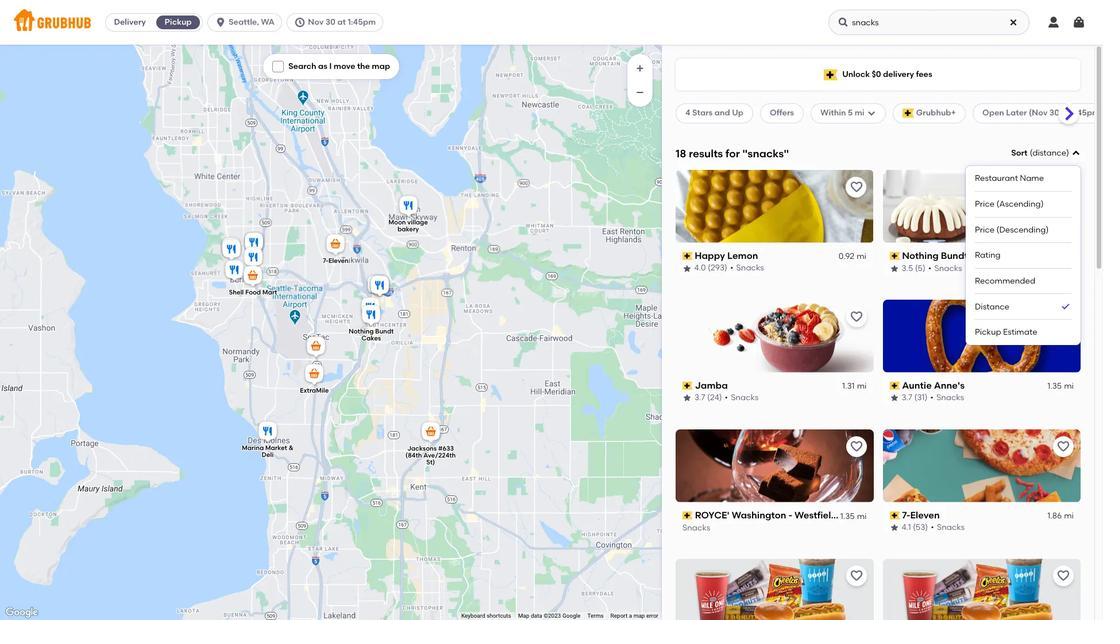 Task type: vqa. For each thing, say whether or not it's contained in the screenshot.
the Westfield
yes



Task type: describe. For each thing, give the bounding box(es) containing it.
royce' washington - westfield southcenter mall logo image
[[676, 430, 874, 503]]

mall
[[898, 510, 917, 521]]

shell food mart
[[229, 289, 277, 296]]

save this restaurant button for 7-eleven logo
[[1054, 437, 1074, 457]]

moon village bakery
[[389, 219, 428, 233]]

shell food mart logo image
[[883, 560, 1081, 621]]

• for 7-
[[931, 523, 934, 533]]

save this restaurant image for 7-eleven
[[1057, 440, 1071, 454]]

)
[[1067, 148, 1070, 158]]

1 vertical spatial 7-eleven
[[903, 510, 940, 521]]

for
[[726, 147, 740, 160]]

1.31 mi
[[843, 382, 867, 391]]

keyboard
[[462, 613, 486, 620]]

search
[[289, 62, 316, 71]]

• snacks for happy
[[731, 263, 765, 273]]

deli
[[262, 452, 274, 459]]

nothing inside nothing bundt cakes link
[[903, 250, 939, 261]]

main navigation navigation
[[0, 0, 1104, 45]]

the
[[357, 62, 370, 71]]

3.7 for auntie anne's
[[902, 393, 913, 403]]

seattle, wa button
[[208, 13, 287, 32]]

within 5 mi
[[821, 108, 865, 118]]

(53)
[[913, 523, 928, 533]]

7- inside map region
[[323, 257, 329, 265]]

name
[[1020, 174, 1044, 184]]

st)
[[426, 459, 435, 467]]

none field containing sort
[[966, 148, 1081, 345]]

1:45pm)
[[1072, 108, 1103, 118]]

save this restaurant button for jamba logo
[[846, 307, 867, 327]]

distance
[[1033, 148, 1067, 158]]

-
[[789, 510, 793, 521]]

results
[[689, 147, 723, 160]]

subscription pass image for jamba
[[683, 382, 693, 390]]

report
[[611, 613, 628, 620]]

southcenter
[[840, 510, 895, 521]]

mart
[[263, 289, 277, 296]]

nov
[[308, 17, 324, 27]]

$0
[[872, 69, 882, 79]]

4.1
[[902, 523, 911, 533]]

ronnie's market image
[[223, 259, 246, 284]]

moon village bakery image
[[397, 194, 420, 220]]

save this restaurant image for jamba
[[850, 310, 864, 324]]

pickup for pickup
[[165, 17, 192, 27]]

(
[[1030, 148, 1033, 158]]

map region
[[0, 8, 678, 621]]

4.0 (293)
[[695, 263, 728, 273]]

• for happy
[[731, 263, 734, 273]]

eleven inside map region
[[329, 257, 349, 265]]

save this restaurant button for royce' washington - westfield southcenter mall logo
[[846, 437, 867, 457]]

snacks right (5)
[[935, 263, 963, 273]]

snacks for 7-eleven
[[937, 523, 965, 533]]

• snacks right (5)
[[929, 263, 963, 273]]

subscription pass image for happy lemon
[[683, 252, 693, 260]]

Search for food, convenience, alcohol... search field
[[829, 10, 1030, 35]]

wa
[[261, 17, 275, 27]]

marina market & deli
[[242, 445, 294, 459]]

bundt inside "nothing bundt cakes"
[[375, 328, 394, 336]]

tacos el hass image
[[220, 238, 243, 263]]

shell
[[229, 289, 244, 296]]

delivery button
[[106, 13, 154, 32]]

open
[[983, 108, 1005, 118]]

data
[[531, 613, 542, 620]]

pickup button
[[154, 13, 202, 32]]

within
[[821, 108, 846, 118]]

3.7 for jamba
[[695, 393, 706, 403]]

1 horizontal spatial cakes
[[971, 250, 999, 261]]

7-eleven logo image
[[883, 430, 1081, 503]]

nov 30 at 1:45pm
[[308, 17, 376, 27]]

rating
[[975, 251, 1001, 260]]

#633
[[438, 445, 454, 453]]

0.92
[[839, 252, 855, 262]]

save this restaurant button for nothing bundt cakes logo
[[1054, 177, 1074, 198]]

save this restaurant button for happy lemon logo
[[846, 177, 867, 198]]

later
[[1007, 108, 1027, 118]]

restaurant name
[[975, 174, 1044, 184]]

grubhub plus flag logo image for unlock $0 delivery fees
[[824, 69, 838, 80]]

restaurant
[[975, 174, 1018, 184]]

happy
[[695, 250, 726, 261]]

antojitos michalisco 1st ave image
[[243, 231, 266, 256]]

4.1 (53)
[[902, 523, 928, 533]]

• snacks for auntie
[[931, 393, 965, 403]]

anne's
[[934, 380, 965, 391]]

(ascending)
[[997, 199, 1044, 209]]

"snacks"
[[743, 147, 789, 160]]

royce' washington - westfield southcenter mall
[[695, 510, 917, 521]]

star icon image for 7-
[[890, 524, 899, 533]]

auntie anne's logo image
[[883, 300, 1081, 373]]

1 vertical spatial at
[[1062, 108, 1070, 118]]

star icon image for auntie
[[890, 394, 899, 403]]

1.35 for anne's
[[1048, 382, 1062, 391]]

and
[[715, 108, 730, 118]]

price (ascending)
[[975, 199, 1044, 209]]

seattle,
[[229, 17, 259, 27]]

3.5
[[902, 263, 914, 273]]

5
[[848, 108, 853, 118]]

nothing bundt cakes inside nothing bundt cakes link
[[903, 250, 999, 261]]

subscription pass image for auntie anne's
[[890, 382, 900, 390]]

7 eleven image
[[324, 233, 347, 258]]

jamba
[[695, 380, 728, 391]]

shortcuts
[[487, 613, 511, 620]]

©2023
[[544, 613, 561, 620]]

pickup estimate
[[975, 328, 1038, 338]]

1 horizontal spatial eleven
[[911, 510, 940, 521]]

move
[[334, 62, 355, 71]]

nothing bundt cakes inside map region
[[349, 328, 394, 343]]

grubhub plus flag logo image for grubhub+
[[903, 109, 914, 118]]

report a map error link
[[611, 613, 659, 620]]

auntie
[[903, 380, 932, 391]]

washington
[[732, 510, 787, 521]]

westfield
[[795, 510, 838, 521]]

royce'
[[695, 510, 730, 521]]

happy lemon logo image
[[676, 170, 874, 243]]

a
[[629, 613, 632, 620]]

(84th
[[406, 452, 422, 460]]

distance option
[[975, 294, 1072, 320]]

svg image inside nov 30 at 1:45pm button
[[294, 17, 306, 28]]

1.35 mi for royce' washington - westfield southcenter mall
[[841, 511, 867, 521]]

unlock
[[843, 69, 870, 79]]

jacksons
[[407, 445, 437, 453]]

nothing bundt cakes logo image
[[883, 170, 1081, 243]]

sea tac marathon image
[[305, 335, 328, 360]]

save this restaurant button for auntie anne's logo
[[1054, 307, 1074, 327]]

delivery
[[114, 17, 146, 27]]

keyboard shortcuts button
[[462, 613, 511, 621]]

nov 30 at 1:45pm button
[[287, 13, 388, 32]]



Task type: locate. For each thing, give the bounding box(es) containing it.
0 vertical spatial nothing
[[903, 250, 939, 261]]

nothing bundt cakes down happy lemon image
[[349, 328, 394, 343]]

nothing bundt cakes up (5)
[[903, 250, 999, 261]]

marina
[[242, 445, 264, 452]]

1 horizontal spatial pickup
[[975, 328, 1002, 338]]

18
[[676, 147, 687, 160]]

30
[[326, 17, 336, 27], [1050, 108, 1060, 118]]

0 horizontal spatial at
[[338, 17, 346, 27]]

shell food mart image
[[241, 264, 264, 290]]

1 horizontal spatial nothing
[[903, 250, 939, 261]]

snacks for auntie anne's
[[937, 393, 965, 403]]

30 right nov
[[326, 17, 336, 27]]

extramile logo image
[[676, 560, 874, 621]]

estimate
[[1004, 328, 1038, 338]]

report a map error
[[611, 613, 659, 620]]

save this restaurant image
[[850, 440, 864, 454], [1057, 440, 1071, 454], [1057, 570, 1071, 584]]

snacks down lemon
[[737, 263, 765, 273]]

• right (24) at right
[[725, 393, 728, 403]]

marina market & deli image
[[256, 420, 279, 445]]

open later (nov 30 at 1:45pm)
[[983, 108, 1103, 118]]

save this restaurant button for the shell food mart logo
[[1054, 566, 1074, 587]]

subscription pass image
[[683, 252, 693, 260], [890, 252, 900, 260], [683, 382, 693, 390], [890, 382, 900, 390]]

village
[[408, 219, 428, 226]]

0 vertical spatial eleven
[[329, 257, 349, 265]]

terms
[[588, 613, 604, 620]]

1 horizontal spatial 30
[[1050, 108, 1060, 118]]

happy lemon image
[[359, 296, 382, 321]]

0 horizontal spatial 7-eleven
[[323, 257, 349, 265]]

svg image inside field
[[1072, 149, 1081, 158]]

happy lemon
[[695, 250, 759, 261]]

list box inside field
[[975, 166, 1072, 345]]

extramile image
[[303, 363, 326, 388]]

None field
[[966, 148, 1081, 345]]

ave/224th
[[424, 452, 456, 460]]

4 stars and up
[[686, 108, 744, 118]]

1 vertical spatial pickup
[[975, 328, 1002, 338]]

0 vertical spatial nothing bundt cakes
[[903, 250, 999, 261]]

• for auntie
[[931, 393, 934, 403]]

market
[[265, 445, 287, 452]]

nothing bundt cakes image
[[360, 303, 383, 329]]

list box containing restaurant name
[[975, 166, 1072, 345]]

0 vertical spatial 1.35
[[1048, 382, 1062, 391]]

1 horizontal spatial 1.35
[[1048, 382, 1062, 391]]

jacksons #633 (84th ave/224th st) image
[[420, 421, 443, 446]]

plus icon image
[[635, 63, 646, 74]]

1 horizontal spatial at
[[1062, 108, 1070, 118]]

offers
[[770, 108, 794, 118]]

2 3.7 from the left
[[902, 393, 913, 403]]

1 horizontal spatial 7-eleven
[[903, 510, 940, 521]]

extramile
[[300, 388, 329, 395]]

0 horizontal spatial bundt
[[375, 328, 394, 336]]

star icon image
[[683, 264, 692, 273], [890, 264, 899, 273], [683, 394, 692, 403], [890, 394, 899, 403], [890, 524, 899, 533]]

0 horizontal spatial 3.7
[[695, 393, 706, 403]]

•
[[731, 263, 734, 273], [929, 263, 932, 273], [725, 393, 728, 403], [931, 393, 934, 403], [931, 523, 934, 533]]

sort ( distance )
[[1012, 148, 1070, 158]]

snacks for happy lemon
[[737, 263, 765, 273]]

error
[[647, 613, 659, 620]]

mawadda cafe image
[[243, 231, 266, 256]]

bundt down happy lemon image
[[375, 328, 394, 336]]

1 subscription pass image from the left
[[683, 512, 693, 520]]

save this restaurant image for happy lemon
[[850, 180, 864, 194]]

fees
[[916, 69, 933, 79]]

1 vertical spatial grubhub plus flag logo image
[[903, 109, 914, 118]]

cakes down nothing bundt cakes image
[[362, 335, 381, 343]]

subscription pass image
[[683, 512, 693, 520], [890, 512, 900, 520]]

price down restaurant
[[975, 199, 995, 209]]

price up rating
[[975, 225, 995, 235]]

0 vertical spatial map
[[372, 62, 390, 71]]

bakery
[[398, 226, 419, 233]]

svg image
[[1073, 16, 1086, 29], [294, 17, 306, 28], [838, 17, 850, 28], [1009, 18, 1019, 27]]

1.35 mi for auntie anne's
[[1048, 382, 1074, 391]]

i
[[329, 62, 332, 71]]

at
[[338, 17, 346, 27], [1062, 108, 1070, 118]]

snacks for jamba
[[731, 393, 759, 403]]

1 vertical spatial 1.35
[[841, 511, 855, 521]]

pierro bakery image
[[242, 246, 265, 271]]

0 horizontal spatial 30
[[326, 17, 336, 27]]

1 horizontal spatial bundt
[[941, 250, 968, 261]]

save this restaurant image for auntie anne's
[[1057, 310, 1071, 324]]

star icon image left 3.7 (24)
[[683, 394, 692, 403]]

1 vertical spatial 7-
[[903, 510, 911, 521]]

map right the
[[372, 62, 390, 71]]

0 vertical spatial at
[[338, 17, 346, 27]]

0 horizontal spatial subscription pass image
[[683, 512, 693, 520]]

1 3.7 from the left
[[695, 393, 706, 403]]

3.7
[[695, 393, 706, 403], [902, 393, 913, 403]]

nothing
[[903, 250, 939, 261], [349, 328, 374, 336]]

subscription pass image for nothing bundt cakes
[[890, 252, 900, 260]]

• snacks right (24) at right
[[725, 393, 759, 403]]

0 horizontal spatial map
[[372, 62, 390, 71]]

sort
[[1012, 148, 1028, 158]]

0 horizontal spatial 7-
[[323, 257, 329, 265]]

(293)
[[708, 263, 728, 273]]

1 horizontal spatial 7-
[[903, 510, 911, 521]]

mi for washington
[[857, 511, 867, 521]]

svg image
[[1047, 16, 1061, 29], [215, 17, 227, 28], [867, 109, 876, 118], [1072, 149, 1081, 158]]

map
[[518, 613, 530, 620]]

0 vertical spatial 30
[[326, 17, 336, 27]]

1.35 for washington
[[841, 511, 855, 521]]

0 vertical spatial grubhub plus flag logo image
[[824, 69, 838, 80]]

0 vertical spatial pickup
[[165, 17, 192, 27]]

2 price from the top
[[975, 225, 995, 235]]

mi for anne's
[[1065, 382, 1074, 391]]

subscription pass image for 7-eleven
[[890, 512, 900, 520]]

grubhub plus flag logo image left grubhub+ on the top right of the page
[[903, 109, 914, 118]]

1 horizontal spatial 3.7
[[902, 393, 913, 403]]

save this restaurant image for royce' washington - westfield southcenter mall
[[850, 440, 864, 454]]

pickup for pickup estimate
[[975, 328, 1002, 338]]

save this restaurant image
[[850, 180, 864, 194], [1057, 180, 1071, 194], [850, 310, 864, 324], [1057, 310, 1071, 324], [850, 570, 864, 584]]

recommended
[[975, 276, 1036, 286]]

3.7 left (31)
[[902, 393, 913, 403]]

subscription pass image left happy
[[683, 252, 693, 260]]

1 horizontal spatial map
[[634, 613, 645, 620]]

• snacks right (53)
[[931, 523, 965, 533]]

price
[[975, 199, 995, 209], [975, 225, 995, 235]]

save this restaurant button
[[846, 177, 867, 198], [1054, 177, 1074, 198], [846, 307, 867, 327], [1054, 307, 1074, 327], [846, 437, 867, 457], [1054, 437, 1074, 457], [846, 566, 867, 587], [1054, 566, 1074, 587]]

grubhub+
[[917, 108, 956, 118]]

snacks right (24) at right
[[731, 393, 759, 403]]

nothing up (5)
[[903, 250, 939, 261]]

1 price from the top
[[975, 199, 995, 209]]

0 horizontal spatial 1.35 mi
[[841, 511, 867, 521]]

pickup inside button
[[165, 17, 192, 27]]

pickup right delivery "button"
[[165, 17, 192, 27]]

nothing bundt cakes
[[903, 250, 999, 261], [349, 328, 394, 343]]

star icon image left 4.1 at the bottom right
[[890, 524, 899, 533]]

save this restaurant button for extramile logo
[[846, 566, 867, 587]]

unlock $0 delivery fees
[[843, 69, 933, 79]]

(descending)
[[997, 225, 1049, 235]]

18 results for "snacks"
[[676, 147, 789, 160]]

dairy queen image
[[220, 236, 243, 262]]

nothing down happy lemon image
[[349, 328, 374, 336]]

(31)
[[915, 393, 928, 403]]

0 vertical spatial bundt
[[941, 250, 968, 261]]

subscription pass image for royce' washington - westfield southcenter mall
[[683, 512, 693, 520]]

check icon image
[[1060, 301, 1072, 313]]

0 vertical spatial 7-
[[323, 257, 329, 265]]

snacks down royce'
[[683, 523, 711, 533]]

0 horizontal spatial pickup
[[165, 17, 192, 27]]

snacks right (53)
[[937, 523, 965, 533]]

1 vertical spatial nothing bundt cakes
[[349, 328, 394, 343]]

royce' washington - westfield southcenter mall image
[[368, 274, 391, 299]]

price for price (descending)
[[975, 225, 995, 235]]

1 horizontal spatial nothing bundt cakes
[[903, 250, 999, 261]]

• down "happy lemon"
[[731, 263, 734, 273]]

price for price (ascending)
[[975, 199, 995, 209]]

nothing bundt cakes link
[[890, 250, 1074, 263]]

lemon
[[728, 250, 759, 261]]

• snacks down anne's
[[931, 393, 965, 403]]

cakes inside "nothing bundt cakes"
[[362, 335, 381, 343]]

minus icon image
[[635, 87, 646, 98]]

stars
[[693, 108, 713, 118]]

7-eleven inside map region
[[323, 257, 349, 265]]

list box
[[975, 166, 1072, 345]]

1.86
[[1048, 511, 1062, 521]]

0 vertical spatial cakes
[[971, 250, 999, 261]]

subscription pass image right 0.92 mi
[[890, 252, 900, 260]]

1 vertical spatial nothing
[[349, 328, 374, 336]]

keyboard shortcuts
[[462, 613, 511, 620]]

1 horizontal spatial grubhub plus flag logo image
[[903, 109, 914, 118]]

(nov
[[1029, 108, 1048, 118]]

star icon image left 4.0
[[683, 264, 692, 273]]

1 horizontal spatial subscription pass image
[[890, 512, 900, 520]]

1.31
[[843, 382, 855, 391]]

3.7 left (24) at right
[[695, 393, 706, 403]]

terms link
[[588, 613, 604, 620]]

1:45pm
[[348, 17, 376, 27]]

pickup down distance
[[975, 328, 1002, 338]]

price (descending)
[[975, 225, 1049, 235]]

at left 1:45pm
[[338, 17, 346, 27]]

jamba logo image
[[676, 300, 874, 373]]

cakes up recommended
[[971, 250, 999, 261]]

0 horizontal spatial 1.35
[[841, 511, 855, 521]]

• right (5)
[[929, 263, 932, 273]]

bundt left rating
[[941, 250, 968, 261]]

0 vertical spatial price
[[975, 199, 995, 209]]

0.92 mi
[[839, 252, 867, 262]]

4
[[686, 108, 691, 118]]

1 vertical spatial eleven
[[911, 510, 940, 521]]

0 vertical spatial 1.35 mi
[[1048, 382, 1074, 391]]

0 horizontal spatial nothing bundt cakes
[[349, 328, 394, 343]]

google image
[[3, 606, 41, 621]]

2 subscription pass image from the left
[[890, 512, 900, 520]]

google
[[563, 613, 581, 620]]

bundt
[[941, 250, 968, 261], [375, 328, 394, 336]]

0 horizontal spatial eleven
[[329, 257, 349, 265]]

grubhub plus flag logo image
[[824, 69, 838, 80], [903, 109, 914, 118]]

eleven
[[329, 257, 349, 265], [911, 510, 940, 521]]

(24)
[[708, 393, 722, 403]]

food
[[245, 289, 261, 296]]

at left 1:45pm)
[[1062, 108, 1070, 118]]

subscription pass image inside nothing bundt cakes link
[[890, 252, 900, 260]]

star icon image for happy
[[683, 264, 692, 273]]

1 vertical spatial cakes
[[362, 335, 381, 343]]

1 vertical spatial 30
[[1050, 108, 1060, 118]]

• snacks down lemon
[[731, 263, 765, 273]]

30 inside button
[[326, 17, 336, 27]]

map right a
[[634, 613, 645, 620]]

• right (31)
[[931, 393, 934, 403]]

1 vertical spatial price
[[975, 225, 995, 235]]

cakes
[[971, 250, 999, 261], [362, 335, 381, 343]]

1 horizontal spatial 1.35 mi
[[1048, 382, 1074, 391]]

svg image inside seattle, wa button
[[215, 17, 227, 28]]

nothing inside "nothing bundt cakes"
[[349, 328, 374, 336]]

0 horizontal spatial cakes
[[362, 335, 381, 343]]

map
[[372, 62, 390, 71], [634, 613, 645, 620]]

1 vertical spatial 1.35 mi
[[841, 511, 867, 521]]

0 horizontal spatial nothing
[[349, 328, 374, 336]]

grubhub plus flag logo image left 'unlock'
[[824, 69, 838, 80]]

1 vertical spatial map
[[634, 613, 645, 620]]

mi for eleven
[[1065, 511, 1074, 521]]

mi for lemon
[[857, 252, 867, 262]]

pickup inside field
[[975, 328, 1002, 338]]

1 vertical spatial bundt
[[375, 328, 394, 336]]

star icon image left 3.5
[[890, 264, 899, 273]]

3.5 (5)
[[902, 263, 926, 273]]

• snacks for 7-
[[931, 523, 965, 533]]

delivery
[[883, 69, 915, 79]]

snacks down anne's
[[937, 393, 965, 403]]

distance
[[975, 302, 1010, 312]]

1.35
[[1048, 382, 1062, 391], [841, 511, 855, 521]]

0 vertical spatial 7-eleven
[[323, 257, 349, 265]]

mi
[[855, 108, 865, 118], [857, 252, 867, 262], [857, 382, 867, 391], [1065, 382, 1074, 391], [857, 511, 867, 521], [1065, 511, 1074, 521]]

auntie anne's image
[[368, 274, 391, 299]]

at inside button
[[338, 17, 346, 27]]

subscription pass image left jamba
[[683, 382, 693, 390]]

30 right (nov
[[1050, 108, 1060, 118]]

• right (53)
[[931, 523, 934, 533]]

as
[[318, 62, 328, 71]]

subscription pass image left auntie
[[890, 382, 900, 390]]

seattle, wa
[[229, 17, 275, 27]]

0 horizontal spatial grubhub plus flag logo image
[[824, 69, 838, 80]]

star icon image left 3.7 (31)
[[890, 394, 899, 403]]

jamba image
[[366, 274, 389, 299]]

snacks
[[737, 263, 765, 273], [935, 263, 963, 273], [731, 393, 759, 403], [937, 393, 965, 403], [683, 523, 711, 533], [937, 523, 965, 533]]

up
[[732, 108, 744, 118]]



